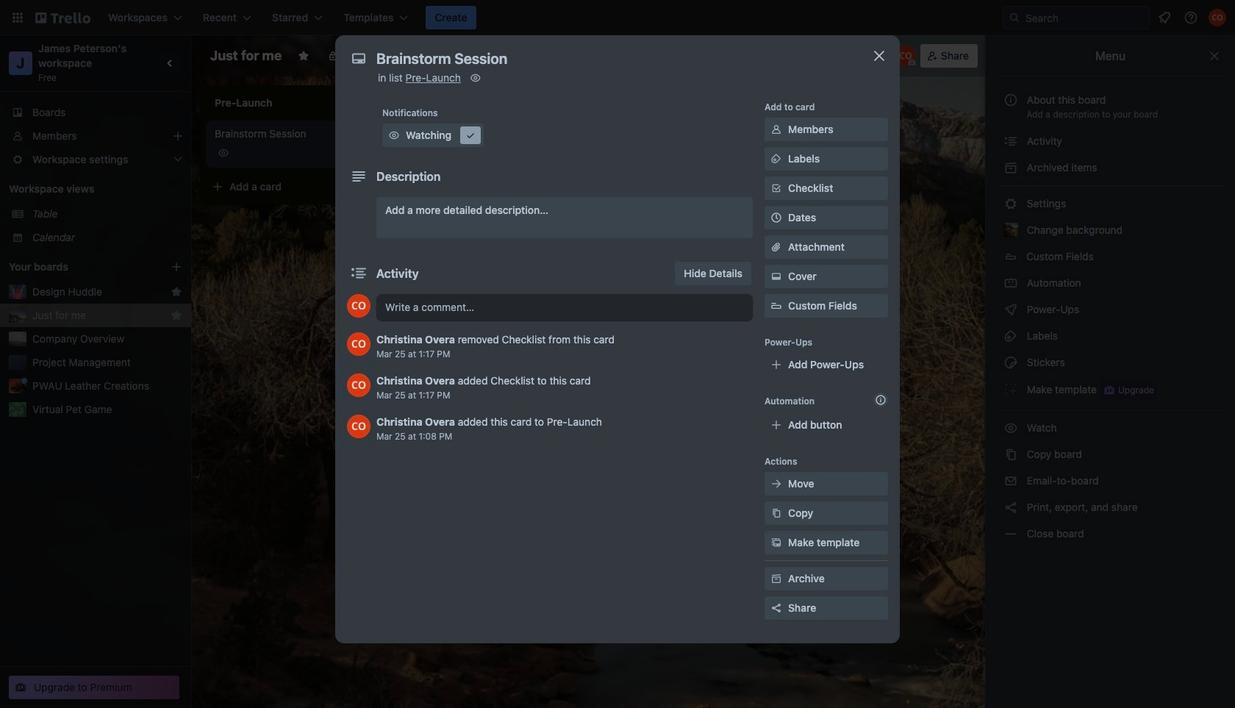 Task type: vqa. For each thing, say whether or not it's contained in the screenshot.
left howard (howard38800628) ICON
no



Task type: locate. For each thing, give the bounding box(es) containing it.
1 vertical spatial starred icon image
[[171, 310, 182, 321]]

christina overa (christinaovera) image
[[896, 46, 916, 66], [347, 294, 371, 318], [347, 332, 371, 356], [347, 374, 371, 397]]

0 vertical spatial starred icon image
[[171, 286, 182, 298]]

Board name text field
[[203, 44, 289, 68]]

sm image
[[387, 128, 402, 143], [463, 128, 478, 143], [1004, 134, 1019, 149], [769, 152, 784, 166], [1004, 160, 1019, 175], [1004, 196, 1019, 211], [769, 269, 784, 284], [1004, 276, 1019, 291], [1004, 421, 1019, 435], [1004, 447, 1019, 462], [769, 477, 784, 491], [769, 506, 784, 521], [769, 572, 784, 586]]

your boards with 6 items element
[[9, 258, 149, 276]]

christina overa (christinaovera) image
[[1209, 9, 1227, 26], [347, 415, 371, 438]]

sm image
[[740, 44, 761, 65], [468, 71, 483, 85], [769, 122, 784, 137], [1004, 302, 1019, 317], [1004, 329, 1019, 343], [1004, 355, 1019, 370], [1004, 382, 1019, 396], [1004, 474, 1019, 488], [1004, 500, 1019, 515], [1004, 527, 1019, 541], [769, 535, 784, 550]]

Write a comment text field
[[377, 294, 753, 321]]

1 vertical spatial christina overa (christinaovera) image
[[347, 415, 371, 438]]

None text field
[[369, 46, 855, 72]]

create from template… image
[[377, 181, 388, 193]]

1 starred icon image from the top
[[171, 286, 182, 298]]

0 horizontal spatial christina overa (christinaovera) image
[[347, 415, 371, 438]]

primary element
[[0, 0, 1236, 35]]

starred icon image
[[171, 286, 182, 298], [171, 310, 182, 321]]

customize views image
[[461, 49, 475, 63]]

1 horizontal spatial christina overa (christinaovera) image
[[1209, 9, 1227, 26]]



Task type: describe. For each thing, give the bounding box(es) containing it.
0 notifications image
[[1156, 9, 1174, 26]]

2 starred icon image from the top
[[171, 310, 182, 321]]

open information menu image
[[1184, 10, 1199, 25]]

0 vertical spatial christina overa (christinaovera) image
[[1209, 9, 1227, 26]]

close dialog image
[[871, 47, 889, 65]]

Search field
[[1021, 7, 1150, 28]]

search image
[[1009, 12, 1021, 24]]

star or unstar board image
[[298, 50, 310, 62]]

add board image
[[171, 261, 182, 273]]



